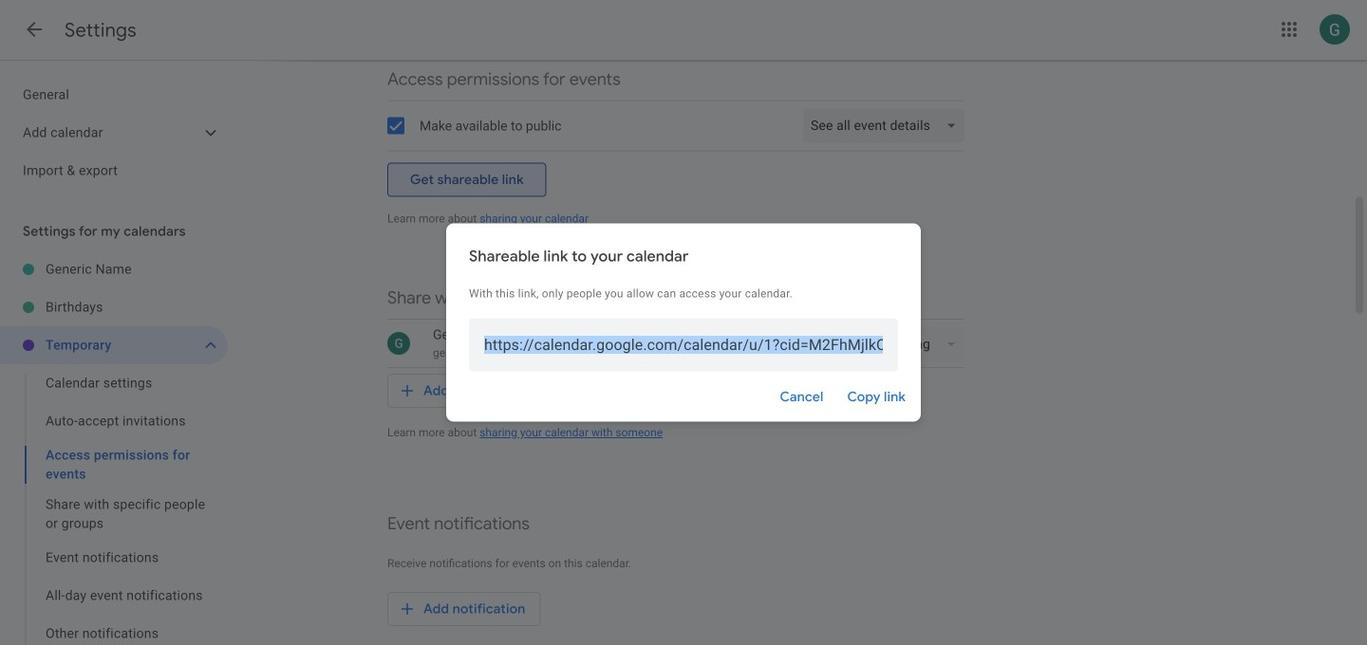 Task type: vqa. For each thing, say whether or not it's contained in the screenshot.
Text Field
yes



Task type: describe. For each thing, give the bounding box(es) containing it.
birthdays tree item
[[0, 289, 228, 327]]

temporary tree item
[[0, 327, 228, 365]]

generic name tree item
[[0, 251, 228, 289]]



Task type: locate. For each thing, give the bounding box(es) containing it.
go back image
[[23, 18, 46, 41]]

group
[[0, 365, 228, 646]]

1 vertical spatial tree
[[0, 251, 228, 646]]

None text field
[[484, 319, 883, 372]]

dialog
[[446, 224, 921, 422]]

1 tree from the top
[[0, 76, 228, 190]]

2 tree from the top
[[0, 251, 228, 646]]

0 vertical spatial tree
[[0, 76, 228, 190]]

heading
[[65, 18, 137, 42]]

tree item
[[0, 441, 228, 490]]

tree
[[0, 76, 228, 190], [0, 251, 228, 646]]



